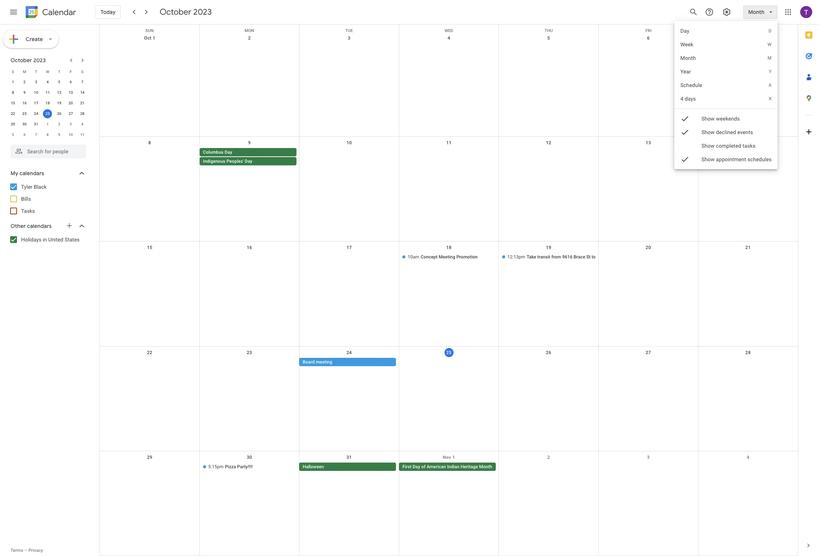 Task type: describe. For each thing, give the bounding box(es) containing it.
5:15pm pizza party!!!!
[[208, 465, 253, 470]]

month inside button
[[480, 465, 493, 470]]

14 for october 2023
[[80, 91, 85, 95]]

24 inside grid
[[347, 350, 352, 355]]

x
[[769, 96, 772, 101]]

states
[[65, 237, 80, 243]]

terms
[[11, 548, 23, 554]]

27 element
[[66, 109, 75, 118]]

month inside menu item
[[681, 55, 696, 61]]

tasks
[[21, 208, 35, 214]]

m for month
[[768, 55, 772, 61]]

first
[[403, 465, 412, 470]]

brace
[[574, 255, 586, 260]]

6 for 1
[[70, 80, 72, 84]]

15 inside row group
[[11, 101, 15, 105]]

8 for october 2023
[[12, 91, 14, 95]]

bills
[[21, 196, 31, 202]]

november 2 element
[[55, 120, 64, 129]]

24 element
[[32, 109, 41, 118]]

calendar
[[42, 7, 76, 18]]

month menu item
[[675, 51, 778, 65]]

m for s
[[23, 70, 26, 74]]

0 horizontal spatial october 2023
[[11, 57, 46, 64]]

from
[[552, 255, 562, 260]]

row containing 5
[[7, 130, 88, 140]]

28 element
[[78, 109, 87, 118]]

show for show appointment schedules
[[702, 156, 715, 163]]

9616
[[563, 255, 573, 260]]

12 for october 2023
[[57, 91, 61, 95]]

henry
[[597, 255, 609, 260]]

14 element
[[78, 88, 87, 97]]

show for show completed tasks
[[702, 143, 715, 149]]

day up the peoples'
[[225, 150, 232, 155]]

27 inside row group
[[69, 112, 73, 116]]

other calendars
[[11, 223, 52, 230]]

23 element
[[20, 109, 29, 118]]

3 inside "element"
[[70, 122, 72, 126]]

concept
[[421, 255, 438, 260]]

1 horizontal spatial 28
[[746, 350, 751, 355]]

1 right oct
[[153, 35, 155, 41]]

show appointment schedules
[[702, 156, 772, 163]]

american
[[427, 465, 446, 470]]

calendar heading
[[41, 7, 76, 18]]

month button
[[744, 3, 778, 21]]

columbus
[[203, 150, 224, 155]]

november 7 element
[[32, 130, 41, 140]]

9 for sun
[[248, 140, 251, 146]]

completed
[[717, 143, 742, 149]]

nov 1
[[443, 455, 455, 460]]

1 right nov
[[453, 455, 455, 460]]

sun
[[146, 28, 154, 33]]

events
[[738, 129, 754, 135]]

weekends
[[717, 116, 740, 122]]

1 vertical spatial 19
[[546, 245, 552, 251]]

tasks
[[743, 143, 756, 149]]

show completed tasks
[[702, 143, 756, 149]]

november 1 element
[[43, 120, 52, 129]]

11 for october 2023
[[46, 91, 50, 95]]

25, today element
[[43, 109, 52, 118]]

1 t from the left
[[35, 70, 37, 74]]

5:15pm
[[208, 465, 224, 470]]

board meeting
[[303, 360, 333, 365]]

promotion
[[457, 255, 478, 260]]

heritage
[[461, 465, 478, 470]]

w inside menu item
[[768, 42, 772, 47]]

mon
[[245, 28, 254, 33]]

a
[[769, 83, 772, 88]]

5 for 1
[[58, 80, 60, 84]]

10am concept meeting promotion
[[408, 255, 478, 260]]

row group containing 1
[[7, 77, 88, 140]]

21 inside 21 element
[[80, 101, 85, 105]]

declined
[[717, 129, 737, 135]]

21 element
[[78, 99, 87, 108]]

17 inside grid
[[347, 245, 352, 251]]

0 vertical spatial 2023
[[193, 7, 212, 17]]

show for show weekends
[[702, 116, 715, 122]]

schedule
[[681, 82, 703, 88]]

12:13pm take transit from 9616 brace st to henry ford hospital
[[508, 255, 638, 260]]

in
[[43, 237, 47, 243]]

oct 1
[[144, 35, 155, 41]]

united
[[48, 237, 63, 243]]

29 for 1
[[11, 122, 15, 126]]

tyler black
[[21, 184, 47, 190]]

indian
[[447, 465, 460, 470]]

19 inside october 2023 grid
[[57, 101, 61, 105]]

d
[[769, 28, 772, 34]]

month inside dropdown button
[[749, 9, 765, 15]]

board
[[303, 360, 315, 365]]

26 element
[[55, 109, 64, 118]]

2 check checkbox item from the top
[[675, 126, 778, 139]]

cell containing columbus day
[[200, 148, 300, 166]]

4 days menu item
[[675, 92, 778, 106]]

party!!!!
[[237, 465, 253, 470]]

1 check checkbox item from the top
[[675, 112, 778, 126]]

30 for 1
[[22, 122, 27, 126]]

row containing 1
[[7, 77, 88, 87]]

privacy link
[[28, 548, 43, 554]]

1 s from the left
[[12, 70, 14, 74]]

add other calendars image
[[66, 222, 73, 230]]

13 for sun
[[646, 140, 652, 146]]

my calendars
[[11, 170, 44, 177]]

today button
[[96, 3, 121, 21]]

nov
[[443, 455, 452, 460]]

20 inside 20 element
[[69, 101, 73, 105]]

schedules
[[748, 156, 772, 163]]

4 inside menu item
[[681, 96, 684, 102]]

26 inside grid
[[546, 350, 552, 355]]

my calendars button
[[2, 167, 94, 179]]

y
[[769, 69, 772, 74]]

2 t from the left
[[58, 70, 60, 74]]

meeting
[[316, 360, 333, 365]]

28 inside "element"
[[80, 112, 85, 116]]

first day of american indian heritage month
[[403, 465, 493, 470]]

9 inside row
[[58, 133, 60, 137]]

show completed tasks checkbox item
[[675, 118, 778, 174]]

check for show weekends
[[681, 114, 690, 123]]

create
[[26, 36, 43, 43]]

10 for october 2023
[[34, 91, 38, 95]]

10am
[[408, 255, 420, 260]]

1 vertical spatial october
[[11, 57, 32, 64]]

31 for nov 1
[[347, 455, 352, 460]]

13 element
[[66, 88, 75, 97]]

halloween
[[303, 465, 324, 470]]

13 for october 2023
[[69, 91, 73, 95]]

appointment
[[717, 156, 747, 163]]

11 inside row
[[80, 133, 85, 137]]

12 element
[[55, 88, 64, 97]]

1 vertical spatial 27
[[646, 350, 652, 355]]

thu
[[545, 28, 553, 33]]

terms – privacy
[[11, 548, 43, 554]]

holidays in united states
[[21, 237, 80, 243]]

meeting
[[439, 255, 456, 260]]

9 for october 2023
[[23, 91, 26, 95]]

show declined events
[[702, 129, 754, 135]]

pizza
[[225, 465, 236, 470]]

1 vertical spatial 25
[[447, 350, 452, 355]]

17 element
[[32, 99, 41, 108]]

day down columbus day button
[[245, 159, 253, 164]]



Task type: vqa. For each thing, say whether or not it's contained in the screenshot.


Task type: locate. For each thing, give the bounding box(es) containing it.
s up 15 element
[[12, 70, 14, 74]]

cell
[[100, 148, 200, 166], [200, 148, 300, 166], [300, 148, 399, 166], [399, 148, 499, 166], [599, 148, 699, 166], [699, 148, 799, 166], [100, 253, 200, 262], [200, 253, 300, 262], [300, 253, 399, 262], [599, 253, 699, 262], [699, 253, 799, 262], [100, 358, 200, 367], [200, 358, 300, 367], [399, 358, 499, 367], [599, 358, 699, 367], [499, 463, 599, 472], [599, 463, 699, 472], [699, 463, 799, 472]]

1 vertical spatial 17
[[347, 245, 352, 251]]

calendars inside dropdown button
[[20, 170, 44, 177]]

1 horizontal spatial 7
[[81, 80, 84, 84]]

0 vertical spatial 9
[[23, 91, 26, 95]]

column header inside row
[[699, 25, 799, 32]]

1 horizontal spatial 11
[[80, 133, 85, 137]]

0 vertical spatial 12
[[57, 91, 61, 95]]

calendars up in
[[27, 223, 52, 230]]

31 up halloween button
[[347, 455, 352, 460]]

0 vertical spatial 22
[[11, 112, 15, 116]]

7
[[81, 80, 84, 84], [35, 133, 37, 137]]

9 down november 2 element
[[58, 133, 60, 137]]

1 inside november 1 element
[[47, 122, 49, 126]]

1 horizontal spatial 6
[[70, 80, 72, 84]]

0 vertical spatial m
[[768, 55, 772, 61]]

21
[[80, 101, 85, 105], [746, 245, 751, 251]]

show inside checkbox item
[[702, 143, 715, 149]]

0 vertical spatial 19
[[57, 101, 61, 105]]

1
[[153, 35, 155, 41], [12, 80, 14, 84], [47, 122, 49, 126], [453, 455, 455, 460]]

31 inside grid
[[347, 455, 352, 460]]

2 horizontal spatial 11
[[447, 140, 452, 146]]

day left of at bottom
[[413, 465, 421, 470]]

november 4 element
[[78, 120, 87, 129]]

30 inside grid
[[247, 455, 252, 460]]

menu containing check
[[675, 21, 778, 174]]

1 vertical spatial 2023
[[33, 57, 46, 64]]

1 vertical spatial month
[[681, 55, 696, 61]]

6
[[648, 35, 650, 41], [70, 80, 72, 84], [23, 133, 26, 137]]

25 inside cell
[[46, 112, 50, 116]]

0 horizontal spatial month
[[480, 465, 493, 470]]

5 down 29 element
[[12, 133, 14, 137]]

0 horizontal spatial 21
[[80, 101, 85, 105]]

november 6 element
[[20, 130, 29, 140]]

main drawer image
[[9, 8, 18, 17]]

november 11 element
[[78, 130, 87, 140]]

november 9 element
[[55, 130, 64, 140]]

8 for sun
[[148, 140, 151, 146]]

2 vertical spatial month
[[480, 465, 493, 470]]

settings menu image
[[723, 8, 732, 17]]

0 vertical spatial 16
[[22, 101, 27, 105]]

1 horizontal spatial 22
[[147, 350, 153, 355]]

day inside menu item
[[681, 28, 690, 34]]

0 vertical spatial 26
[[57, 112, 61, 116]]

7 up 14 element
[[81, 80, 84, 84]]

row group
[[7, 77, 88, 140]]

m up y
[[768, 55, 772, 61]]

5 inside november 5 element
[[12, 133, 14, 137]]

week
[[681, 41, 694, 48]]

16 element
[[20, 99, 29, 108]]

calendars inside dropdown button
[[27, 223, 52, 230]]

15 inside grid
[[147, 245, 153, 251]]

12:13pm
[[508, 255, 526, 260]]

0 vertical spatial 10
[[34, 91, 38, 95]]

0 horizontal spatial 27
[[69, 112, 73, 116]]

0 horizontal spatial 22
[[11, 112, 15, 116]]

5 inside grid
[[548, 35, 550, 41]]

w inside row
[[46, 70, 49, 74]]

28
[[80, 112, 85, 116], [746, 350, 751, 355]]

0 horizontal spatial 29
[[11, 122, 15, 126]]

1 horizontal spatial 12
[[546, 140, 552, 146]]

29 for nov 1
[[147, 455, 153, 460]]

year menu item
[[675, 65, 778, 78]]

3 check checkbox item from the top
[[675, 153, 778, 166]]

privacy
[[28, 548, 43, 554]]

2 horizontal spatial month
[[749, 9, 765, 15]]

1 horizontal spatial 13
[[646, 140, 652, 146]]

19 up transit on the right of page
[[546, 245, 552, 251]]

november 10 element
[[66, 130, 75, 140]]

1 vertical spatial 16
[[247, 245, 252, 251]]

my calendars list
[[2, 181, 94, 217]]

grid
[[100, 25, 799, 557]]

peoples'
[[227, 159, 244, 164]]

14 up 21 element
[[80, 91, 85, 95]]

check checkbox item down weekends
[[675, 126, 778, 139]]

row containing s
[[7, 66, 88, 77]]

0 vertical spatial w
[[768, 42, 772, 47]]

16 inside grid
[[247, 245, 252, 251]]

10 inside grid
[[347, 140, 352, 146]]

1 vertical spatial 28
[[746, 350, 751, 355]]

show left weekends
[[702, 116, 715, 122]]

8
[[12, 91, 14, 95], [47, 133, 49, 137], [148, 140, 151, 146]]

1 vertical spatial 6
[[70, 80, 72, 84]]

today
[[101, 9, 116, 15]]

1 show from the top
[[702, 116, 715, 122]]

days
[[685, 96, 696, 102]]

14 inside row group
[[80, 91, 85, 95]]

1 check from the top
[[681, 114, 690, 123]]

w down d
[[768, 42, 772, 47]]

18 inside row group
[[46, 101, 50, 105]]

tab list
[[799, 25, 820, 535]]

0 horizontal spatial 16
[[22, 101, 27, 105]]

3 check from the top
[[681, 155, 690, 164]]

1 horizontal spatial 20
[[646, 245, 652, 251]]

19 element
[[55, 99, 64, 108]]

23
[[22, 112, 27, 116], [247, 350, 252, 355]]

12 inside row group
[[57, 91, 61, 95]]

0 vertical spatial 30
[[22, 122, 27, 126]]

1 vertical spatial 5
[[58, 80, 60, 84]]

show left "appointment"
[[702, 156, 715, 163]]

0 vertical spatial check
[[681, 114, 690, 123]]

grid containing oct 1
[[100, 25, 799, 557]]

6 down f
[[70, 80, 72, 84]]

18 inside grid
[[447, 245, 452, 251]]

f
[[70, 70, 72, 74]]

m inside row
[[23, 70, 26, 74]]

20 element
[[66, 99, 75, 108]]

0 vertical spatial calendars
[[20, 170, 44, 177]]

0 horizontal spatial 31
[[34, 122, 38, 126]]

0 vertical spatial 15
[[11, 101, 15, 105]]

31 element
[[32, 120, 41, 129]]

week menu item
[[675, 38, 778, 51]]

s right f
[[81, 70, 84, 74]]

18 up meeting
[[447, 245, 452, 251]]

17 inside 'element'
[[34, 101, 38, 105]]

18 down 11 element
[[46, 101, 50, 105]]

6 down fri
[[648, 35, 650, 41]]

wed
[[445, 28, 454, 33]]

november 5 element
[[8, 130, 17, 140]]

1 horizontal spatial 18
[[447, 245, 452, 251]]

1 vertical spatial calendars
[[27, 223, 52, 230]]

30 up the party!!!!
[[247, 455, 252, 460]]

30 for nov 1
[[247, 455, 252, 460]]

0 vertical spatial 25
[[46, 112, 50, 116]]

other
[[11, 223, 26, 230]]

0 vertical spatial 14
[[80, 91, 85, 95]]

day up week
[[681, 28, 690, 34]]

1 vertical spatial 9
[[58, 133, 60, 137]]

0 vertical spatial 6
[[648, 35, 650, 41]]

31 inside row group
[[34, 122, 38, 126]]

9 up 16 element
[[23, 91, 26, 95]]

0 horizontal spatial w
[[46, 70, 49, 74]]

2 vertical spatial 10
[[347, 140, 352, 146]]

0 vertical spatial 24
[[34, 112, 38, 116]]

calendars for my calendars
[[20, 170, 44, 177]]

10 element
[[32, 88, 41, 97]]

1 horizontal spatial 24
[[347, 350, 352, 355]]

row containing oct 1
[[100, 32, 799, 137]]

0 horizontal spatial 7
[[35, 133, 37, 137]]

1 vertical spatial 22
[[147, 350, 153, 355]]

row containing sun
[[100, 25, 799, 33]]

1 horizontal spatial 27
[[646, 350, 652, 355]]

indigenous peoples' day button
[[200, 157, 297, 166]]

0 vertical spatial 5
[[548, 35, 550, 41]]

1 vertical spatial 10
[[69, 133, 73, 137]]

st
[[587, 255, 591, 260]]

6 down 30 element
[[23, 133, 26, 137]]

10
[[34, 91, 38, 95], [69, 133, 73, 137], [347, 140, 352, 146]]

0 vertical spatial 29
[[11, 122, 15, 126]]

show left 'completed'
[[702, 143, 715, 149]]

1 horizontal spatial october
[[160, 7, 192, 17]]

19
[[57, 101, 61, 105], [546, 245, 552, 251]]

day inside button
[[413, 465, 421, 470]]

0 vertical spatial 23
[[22, 112, 27, 116]]

t
[[35, 70, 37, 74], [58, 70, 60, 74]]

31 for 1
[[34, 122, 38, 126]]

1 vertical spatial 29
[[147, 455, 153, 460]]

23 inside 23 element
[[22, 112, 27, 116]]

31 down 24 element
[[34, 122, 38, 126]]

take
[[527, 255, 537, 260]]

12 for sun
[[546, 140, 552, 146]]

22 inside 'element'
[[11, 112, 15, 116]]

check checkbox item down 'show completed tasks'
[[675, 153, 778, 166]]

3
[[348, 35, 351, 41], [35, 80, 37, 84], [70, 122, 72, 126], [648, 455, 650, 460]]

22 inside grid
[[147, 350, 153, 355]]

1 horizontal spatial 8
[[47, 133, 49, 137]]

13
[[69, 91, 73, 95], [646, 140, 652, 146]]

1 up 15 element
[[12, 80, 14, 84]]

16
[[22, 101, 27, 105], [247, 245, 252, 251]]

w up 11 element
[[46, 70, 49, 74]]

0 vertical spatial 8
[[12, 91, 14, 95]]

0 vertical spatial 18
[[46, 101, 50, 105]]

14 for sun
[[746, 140, 751, 146]]

30 inside row group
[[22, 122, 27, 126]]

1 vertical spatial 30
[[247, 455, 252, 460]]

0 horizontal spatial 30
[[22, 122, 27, 126]]

of
[[422, 465, 426, 470]]

15 element
[[8, 99, 17, 108]]

1 vertical spatial 21
[[746, 245, 751, 251]]

30 down 23 element
[[22, 122, 27, 126]]

check checkbox item
[[675, 112, 778, 126], [675, 126, 778, 139], [675, 153, 778, 166]]

t up 10 element
[[35, 70, 37, 74]]

terms link
[[11, 548, 23, 554]]

1 vertical spatial w
[[46, 70, 49, 74]]

to
[[592, 255, 596, 260]]

month
[[749, 9, 765, 15], [681, 55, 696, 61], [480, 465, 493, 470]]

0 horizontal spatial 5
[[12, 133, 14, 137]]

30 element
[[20, 120, 29, 129]]

october 2023
[[160, 7, 212, 17], [11, 57, 46, 64]]

halloween button
[[300, 463, 396, 471]]

other calendars button
[[2, 220, 94, 232]]

calendar element
[[24, 5, 76, 21]]

1 vertical spatial m
[[23, 70, 26, 74]]

–
[[24, 548, 27, 554]]

0 horizontal spatial 11
[[46, 91, 50, 95]]

2 vertical spatial 8
[[148, 140, 151, 146]]

9 up columbus day button
[[248, 140, 251, 146]]

menu
[[675, 21, 778, 174]]

5 down thu
[[548, 35, 550, 41]]

1 horizontal spatial 19
[[546, 245, 552, 251]]

4 days
[[681, 96, 696, 102]]

2 horizontal spatial 9
[[248, 140, 251, 146]]

22 element
[[8, 109, 17, 118]]

columbus day button
[[200, 148, 297, 157]]

show left 'declined'
[[702, 129, 715, 135]]

calendars up tyler black
[[20, 170, 44, 177]]

november 3 element
[[66, 120, 75, 129]]

10 inside 10 element
[[34, 91, 38, 95]]

0 vertical spatial 31
[[34, 122, 38, 126]]

8 inside row
[[47, 133, 49, 137]]

None search field
[[0, 142, 94, 158]]

month down week
[[681, 55, 696, 61]]

0 horizontal spatial 19
[[57, 101, 61, 105]]

0 horizontal spatial 13
[[69, 91, 73, 95]]

tyler
[[21, 184, 32, 190]]

m
[[768, 55, 772, 61], [23, 70, 26, 74]]

26 inside row group
[[57, 112, 61, 116]]

6 inside the november 6 element
[[23, 133, 26, 137]]

2 horizontal spatial 10
[[347, 140, 352, 146]]

2 vertical spatial check
[[681, 155, 690, 164]]

show weekends
[[702, 116, 740, 122]]

2 show from the top
[[702, 129, 715, 135]]

check for show appointment schedules
[[681, 155, 690, 164]]

0 horizontal spatial 12
[[57, 91, 61, 95]]

m inside menu item
[[768, 55, 772, 61]]

october 2023 grid
[[7, 66, 88, 140]]

4 show from the top
[[702, 156, 715, 163]]

21 inside grid
[[746, 245, 751, 251]]

1 vertical spatial october 2023
[[11, 57, 46, 64]]

2023
[[193, 7, 212, 17], [33, 57, 46, 64]]

show
[[702, 116, 715, 122], [702, 129, 715, 135], [702, 143, 715, 149], [702, 156, 715, 163]]

24 up board meeting button
[[347, 350, 352, 355]]

9 inside grid
[[248, 140, 251, 146]]

october
[[160, 7, 192, 17], [11, 57, 32, 64]]

22
[[11, 112, 15, 116], [147, 350, 153, 355]]

oct
[[144, 35, 152, 41]]

board meeting button
[[300, 358, 396, 366]]

0 horizontal spatial t
[[35, 70, 37, 74]]

day
[[681, 28, 690, 34], [225, 150, 232, 155], [245, 159, 253, 164], [413, 465, 421, 470]]

s
[[12, 70, 14, 74], [81, 70, 84, 74]]

row
[[100, 25, 799, 33], [100, 32, 799, 137], [7, 66, 88, 77], [7, 77, 88, 87], [7, 87, 88, 98], [7, 98, 88, 109], [7, 109, 88, 119], [7, 119, 88, 130], [7, 130, 88, 140], [100, 137, 799, 242], [100, 242, 799, 347], [100, 347, 799, 452], [100, 452, 799, 557]]

0 vertical spatial october 2023
[[160, 7, 212, 17]]

24 inside row group
[[34, 112, 38, 116]]

7 inside november 7 element
[[35, 133, 37, 137]]

6 inside grid
[[648, 35, 650, 41]]

calendars
[[20, 170, 44, 177], [27, 223, 52, 230]]

1 down the 25, today element
[[47, 122, 49, 126]]

1 horizontal spatial 31
[[347, 455, 352, 460]]

0 vertical spatial 13
[[69, 91, 73, 95]]

0 horizontal spatial 20
[[69, 101, 73, 105]]

13 inside 13 element
[[69, 91, 73, 95]]

7 down 31 element
[[35, 133, 37, 137]]

2 check from the top
[[681, 128, 690, 137]]

fri
[[646, 28, 652, 33]]

18 element
[[43, 99, 52, 108]]

1 vertical spatial check
[[681, 128, 690, 137]]

29 element
[[8, 120, 17, 129]]

10 for sun
[[347, 140, 352, 146]]

31
[[34, 122, 38, 126], [347, 455, 352, 460]]

24 down 17 'element'
[[34, 112, 38, 116]]

25 cell
[[42, 109, 53, 119]]

29 inside grid
[[147, 455, 153, 460]]

2 s from the left
[[81, 70, 84, 74]]

tue
[[346, 28, 353, 33]]

6 for oct 1
[[648, 35, 650, 41]]

23 inside grid
[[247, 350, 252, 355]]

column header
[[699, 25, 799, 32]]

0 horizontal spatial 2023
[[33, 57, 46, 64]]

20
[[69, 101, 73, 105], [646, 245, 652, 251]]

show for show declined events
[[702, 129, 715, 135]]

5 up the 12 element
[[58, 80, 60, 84]]

create button
[[3, 30, 59, 48]]

0 horizontal spatial 23
[[22, 112, 27, 116]]

10 inside november 10 element
[[69, 133, 73, 137]]

14
[[80, 91, 85, 95], [746, 140, 751, 146]]

19 down the 12 element
[[57, 101, 61, 105]]

november 8 element
[[43, 130, 52, 140]]

ford
[[610, 255, 620, 260]]

calendars for other calendars
[[27, 223, 52, 230]]

year
[[681, 69, 691, 75]]

1 vertical spatial 18
[[447, 245, 452, 251]]

1 vertical spatial 23
[[247, 350, 252, 355]]

0 horizontal spatial s
[[12, 70, 14, 74]]

1 horizontal spatial 9
[[58, 133, 60, 137]]

black
[[34, 184, 47, 190]]

schedule menu item
[[675, 78, 778, 92]]

support image
[[706, 8, 715, 17]]

2 vertical spatial 9
[[248, 140, 251, 146]]

30
[[22, 122, 27, 126], [247, 455, 252, 460]]

first day of american indian heritage month button
[[399, 463, 496, 471]]

1 vertical spatial 11
[[80, 133, 85, 137]]

holidays
[[21, 237, 41, 243]]

my
[[11, 170, 18, 177]]

0 horizontal spatial m
[[23, 70, 26, 74]]

2 horizontal spatial 8
[[148, 140, 151, 146]]

29 inside row group
[[11, 122, 15, 126]]

check checkbox item up 'declined'
[[675, 112, 778, 126]]

11 inside grid
[[447, 140, 452, 146]]

month right settings menu "icon"
[[749, 9, 765, 15]]

indigenous
[[203, 159, 226, 164]]

14 inside grid
[[746, 140, 751, 146]]

1 horizontal spatial m
[[768, 55, 772, 61]]

hospital
[[621, 255, 638, 260]]

1 horizontal spatial month
[[681, 55, 696, 61]]

m up 16 element
[[23, 70, 26, 74]]

1 horizontal spatial t
[[58, 70, 60, 74]]

transit
[[538, 255, 551, 260]]

20 inside grid
[[646, 245, 652, 251]]

11 for sun
[[447, 140, 452, 146]]

month right heritage
[[480, 465, 493, 470]]

t left f
[[58, 70, 60, 74]]

11 element
[[43, 88, 52, 97]]

day menu item
[[675, 24, 778, 38]]

check for show declined events
[[681, 128, 690, 137]]

13 inside grid
[[646, 140, 652, 146]]

16 inside row group
[[22, 101, 27, 105]]

1 horizontal spatial 21
[[746, 245, 751, 251]]

columbus day indigenous peoples' day
[[203, 150, 253, 164]]

Search for people text field
[[15, 145, 81, 158]]

3 show from the top
[[702, 143, 715, 149]]

5 for oct 1
[[548, 35, 550, 41]]

1 horizontal spatial 29
[[147, 455, 153, 460]]

14 down the events
[[746, 140, 751, 146]]

1 vertical spatial 12
[[546, 140, 552, 146]]



